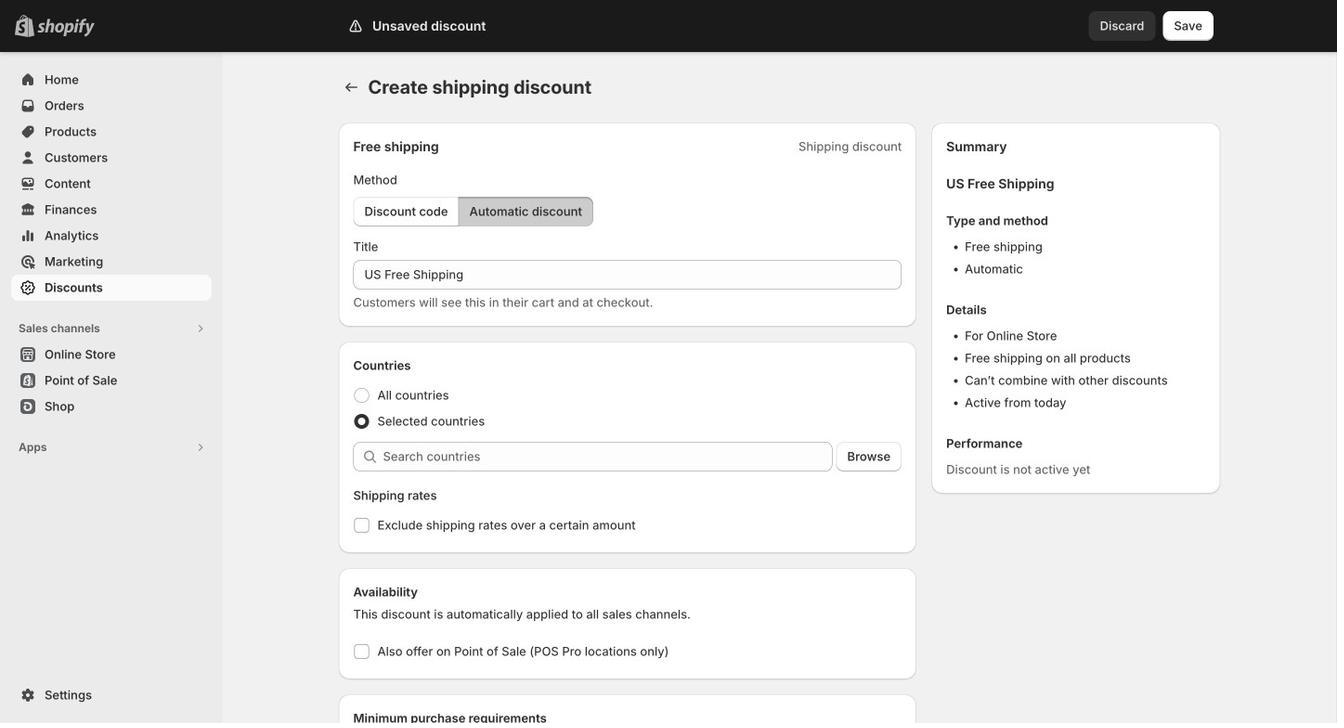 Task type: describe. For each thing, give the bounding box(es) containing it.
shopify image
[[37, 18, 95, 37]]



Task type: locate. For each thing, give the bounding box(es) containing it.
None text field
[[353, 260, 902, 290]]

Search countries text field
[[383, 442, 833, 472]]



Task type: vqa. For each thing, say whether or not it's contained in the screenshot.
the Guide categories group
no



